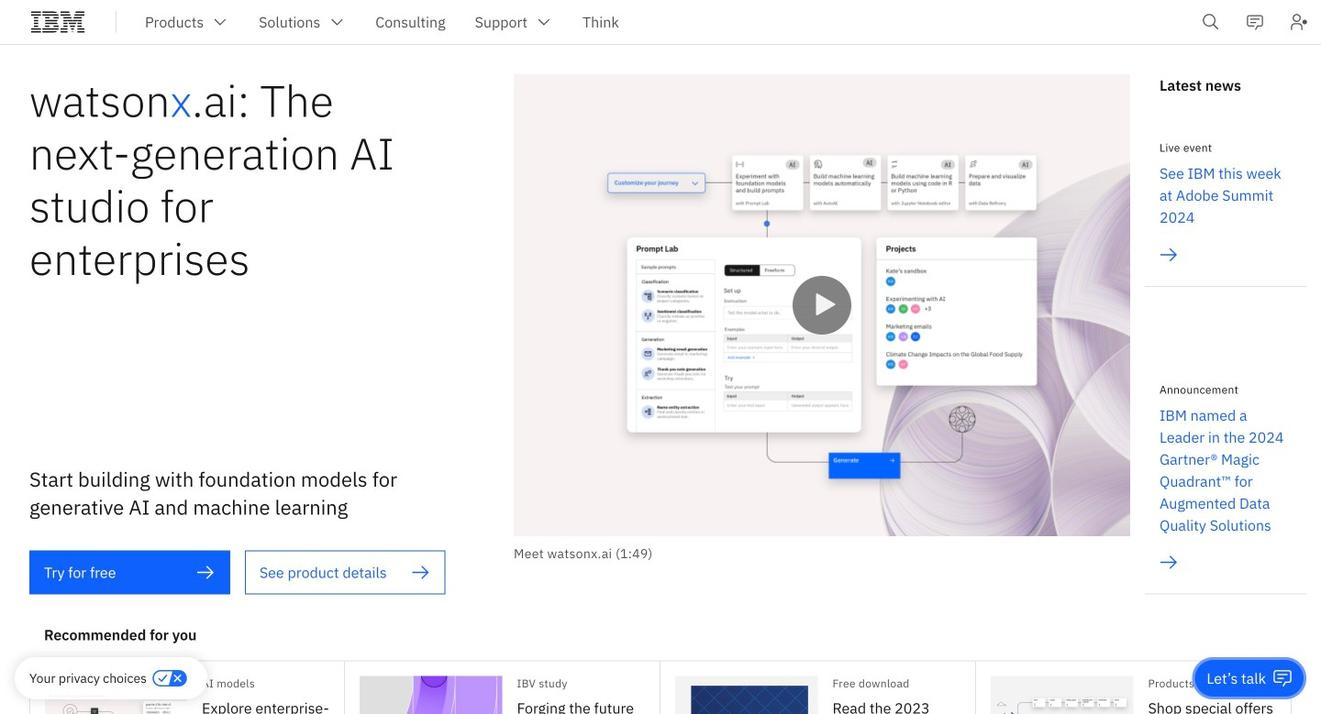 Task type: locate. For each thing, give the bounding box(es) containing it.
your privacy choices element
[[29, 669, 147, 689]]



Task type: describe. For each thing, give the bounding box(es) containing it.
let's talk element
[[1207, 669, 1266, 689]]



